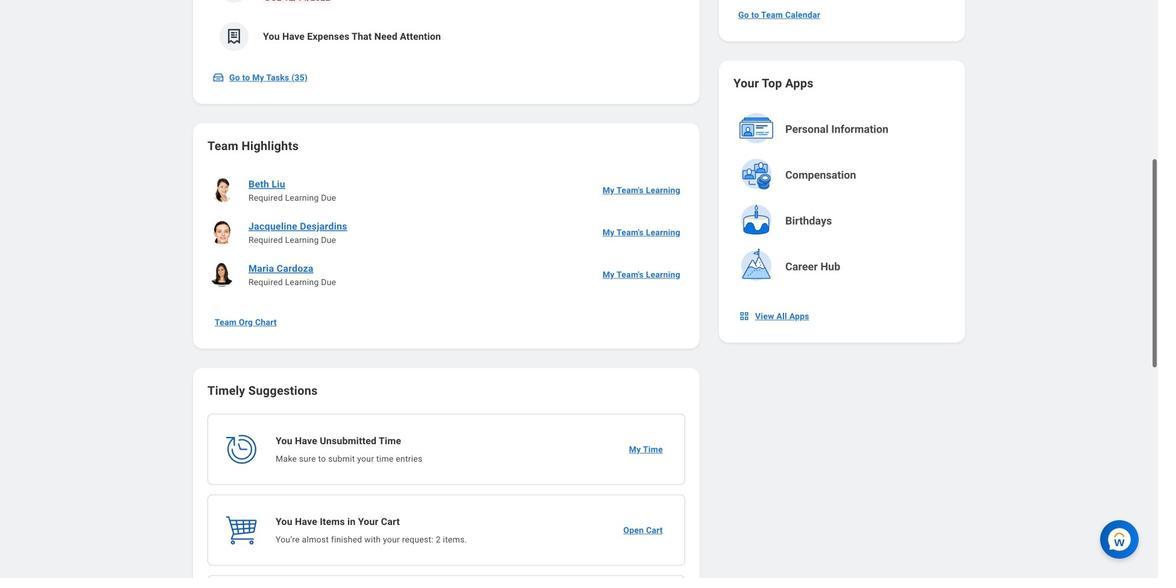 Task type: vqa. For each thing, say whether or not it's contained in the screenshot.
The Dashboard Expenses image
yes



Task type: locate. For each thing, give the bounding box(es) containing it.
list
[[208, 0, 686, 61], [208, 169, 686, 296]]

0 vertical spatial list
[[208, 0, 686, 61]]

1 vertical spatial list
[[208, 169, 686, 296]]



Task type: describe. For each thing, give the bounding box(es) containing it.
nbox image
[[739, 311, 751, 323]]

2 list from the top
[[208, 169, 686, 296]]

inbox image
[[212, 72, 225, 84]]

1 list from the top
[[208, 0, 686, 61]]

dashboard expenses image
[[225, 27, 243, 46]]



